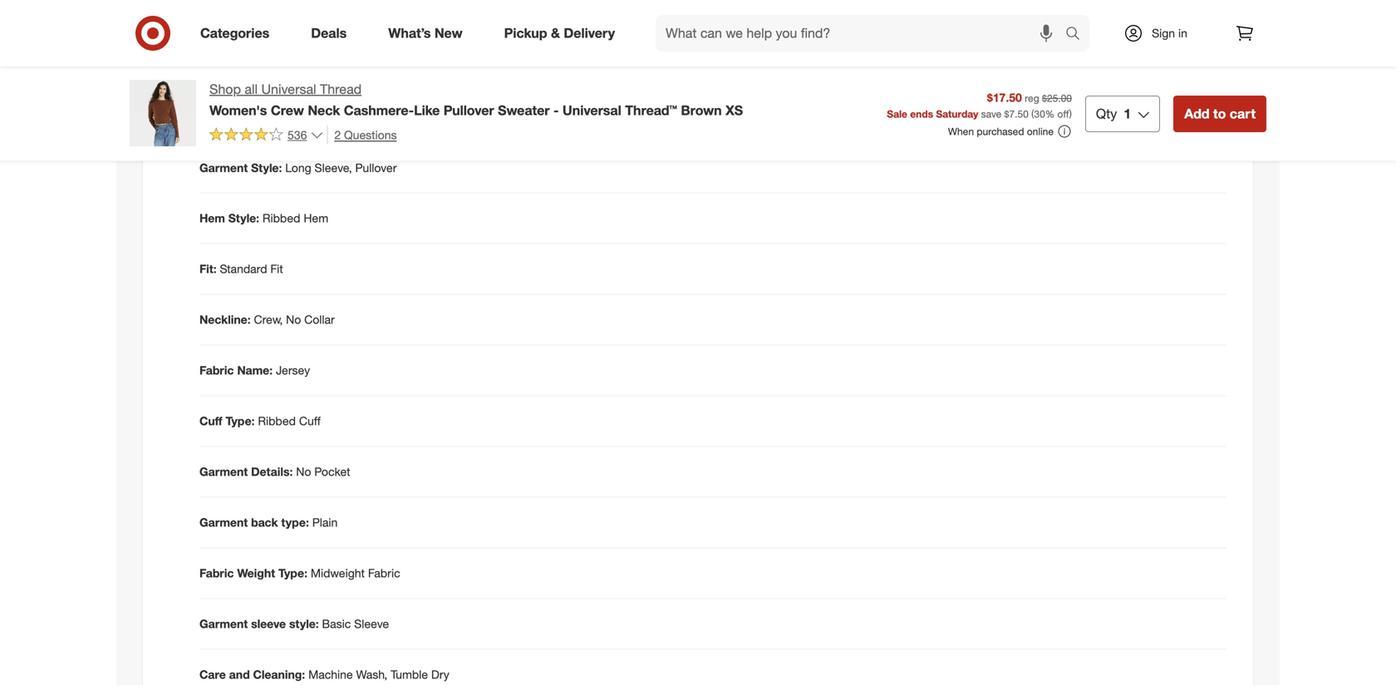 Task type: vqa. For each thing, say whether or not it's contained in the screenshot.


Task type: locate. For each thing, give the bounding box(es) containing it.
machine
[[309, 667, 353, 682]]

)
[[1070, 107, 1073, 120]]

recycled
[[278, 59, 327, 73]]

crew,
[[254, 312, 283, 327]]

tumble
[[391, 667, 428, 682]]

1 horizontal spatial type:
[[279, 566, 308, 581]]

1 garment from the top
[[200, 160, 248, 175]]

waist
[[280, 110, 308, 124]]

fabric for fabric weight type: midweight fabric
[[200, 566, 234, 581]]

name:
[[237, 363, 273, 378]]

garment details: no pocket
[[200, 465, 351, 479]]

ribbed
[[263, 211, 301, 226], [258, 414, 296, 428]]

what's new
[[389, 25, 463, 41]]

neckline: crew, no collar
[[200, 312, 335, 327]]

1 vertical spatial universal
[[563, 102, 622, 118]]

universal
[[262, 81, 316, 97], [563, 102, 622, 118]]

cuff down jersey
[[299, 414, 321, 428]]

no for pocket
[[296, 465, 311, 479]]

1 vertical spatial no
[[296, 465, 311, 479]]

no left the pocket
[[296, 465, 311, 479]]

3%
[[451, 59, 469, 73]]

536 link
[[210, 125, 324, 146]]

2 cuff from the left
[[299, 414, 321, 428]]

polyester,
[[330, 59, 380, 73]]

thread
[[320, 81, 362, 97]]

hem up "fit:" on the top of page
[[200, 211, 225, 226]]

garment
[[200, 160, 248, 175], [200, 465, 248, 479], [200, 515, 248, 530], [200, 617, 248, 631]]

garment for garment back type: plain
[[200, 515, 248, 530]]

sign in
[[1153, 26, 1188, 40]]

pullover down questions
[[356, 160, 397, 175]]

fabric left weight
[[200, 566, 234, 581]]

type:
[[226, 414, 255, 428], [279, 566, 308, 581]]

pullover right like
[[444, 102, 494, 118]]

add to cart
[[1185, 105, 1256, 122]]

1 hem from the left
[[200, 211, 225, 226]]

garment for garment style: long sleeve, pullover
[[200, 160, 248, 175]]

style: for garment style:
[[251, 160, 282, 175]]

1 vertical spatial pullover
[[356, 160, 397, 175]]

women's
[[210, 102, 267, 118]]

$17.50 reg $25.00 sale ends saturday save $ 7.50 ( 30 % off )
[[887, 90, 1073, 120]]

style: up "standard"
[[228, 211, 259, 226]]

acrylic,
[[410, 59, 448, 73]]

cuff type: ribbed cuff
[[200, 414, 321, 428]]

ribbed up garment details: no pocket
[[258, 414, 296, 428]]

garment left details:
[[200, 465, 248, 479]]

hem
[[200, 211, 225, 226], [304, 211, 329, 226]]

3 garment from the top
[[200, 515, 248, 530]]

care
[[200, 667, 226, 682]]

0 horizontal spatial type:
[[226, 414, 255, 428]]

0 horizontal spatial hem
[[200, 211, 225, 226]]

style: left long
[[251, 160, 282, 175]]

garment down length:
[[200, 160, 248, 175]]

add to cart button
[[1174, 96, 1267, 132]]

sleeve,
[[315, 160, 352, 175]]

ribbed up "fit"
[[263, 211, 301, 226]]

save
[[982, 107, 1002, 120]]

1 vertical spatial ribbed
[[258, 414, 296, 428]]

1 horizontal spatial universal
[[563, 102, 622, 118]]

neck
[[308, 102, 340, 118]]

crew
[[271, 102, 304, 118]]

garment left sleeve
[[200, 617, 248, 631]]

0 horizontal spatial pullover
[[356, 160, 397, 175]]

garment for garment details: no pocket
[[200, 465, 248, 479]]

type: down fabric name: jersey
[[226, 414, 255, 428]]

cuff down fabric name: jersey
[[200, 414, 223, 428]]

no for collar
[[286, 312, 301, 327]]

length: below waist
[[200, 110, 308, 124]]

0 vertical spatial universal
[[262, 81, 316, 97]]

hem style: ribbed hem
[[200, 211, 329, 226]]

fabric left "name:" at the left of the page
[[200, 363, 234, 378]]

deals
[[311, 25, 347, 41]]

0 vertical spatial style:
[[251, 160, 282, 175]]

7.50
[[1010, 107, 1029, 120]]

pickup & delivery
[[504, 25, 615, 41]]

material:
[[200, 59, 248, 73]]

no right crew,
[[286, 312, 301, 327]]

to
[[1214, 105, 1227, 122]]

2 hem from the left
[[304, 211, 329, 226]]

1 vertical spatial style:
[[228, 211, 259, 226]]

basic
[[322, 617, 351, 631]]

-
[[554, 102, 559, 118]]

4 garment from the top
[[200, 617, 248, 631]]

1 horizontal spatial hem
[[304, 211, 329, 226]]

pocket
[[315, 465, 351, 479]]

type: right weight
[[279, 566, 308, 581]]

garment style: long sleeve, pullover
[[200, 160, 397, 175]]

jersey
[[276, 363, 310, 378]]

xs
[[726, 102, 744, 118]]

0 vertical spatial pullover
[[444, 102, 494, 118]]

0 vertical spatial no
[[286, 312, 301, 327]]

garment left back
[[200, 515, 248, 530]]

thread™
[[625, 102, 678, 118]]

&
[[551, 25, 560, 41]]

sweater
[[498, 102, 550, 118]]

universal up crew
[[262, 81, 316, 97]]

plain
[[312, 515, 338, 530]]

pullover
[[444, 102, 494, 118], [356, 160, 397, 175]]

garment for garment sleeve style: basic sleeve
[[200, 617, 248, 631]]

image of women's crew neck cashmere-like pullover sweater - universal thread™ brown xs image
[[130, 80, 196, 146]]

hem down sleeve,
[[304, 211, 329, 226]]

0 horizontal spatial cuff
[[200, 414, 223, 428]]

What can we help you find? suggestions appear below search field
[[656, 15, 1070, 52]]

universal right -
[[563, 102, 622, 118]]

cashmere-
[[344, 102, 414, 118]]

no
[[286, 312, 301, 327], [296, 465, 311, 479]]

categories
[[200, 25, 270, 41]]

1 horizontal spatial pullover
[[444, 102, 494, 118]]

length:
[[200, 110, 241, 124]]

type:
[[281, 515, 309, 530]]

standard
[[220, 262, 267, 276]]

2 garment from the top
[[200, 465, 248, 479]]

1 horizontal spatial cuff
[[299, 414, 321, 428]]

0 vertical spatial type:
[[226, 414, 255, 428]]

0 vertical spatial ribbed
[[263, 211, 301, 226]]

new
[[435, 25, 463, 41]]

cuff
[[200, 414, 223, 428], [299, 414, 321, 428]]



Task type: describe. For each thing, give the bounding box(es) containing it.
categories link
[[186, 15, 290, 52]]

purchased
[[977, 125, 1025, 138]]

pickup & delivery link
[[490, 15, 636, 52]]

garment back type: plain
[[200, 515, 338, 530]]

30
[[1035, 107, 1046, 120]]

1 cuff from the left
[[200, 414, 223, 428]]

77%
[[251, 59, 275, 73]]

$17.50
[[988, 90, 1023, 105]]

all
[[245, 81, 258, 97]]

cart
[[1230, 105, 1256, 122]]

2
[[335, 128, 341, 142]]

fabric name: jersey
[[200, 363, 310, 378]]

qty
[[1097, 105, 1118, 122]]

questions
[[344, 128, 397, 142]]

shop
[[210, 81, 241, 97]]

2 questions link
[[327, 125, 397, 144]]

ribbed for hem
[[263, 211, 301, 226]]

like
[[414, 102, 440, 118]]

pullover inside "shop all universal thread women's crew neck cashmere-like pullover sweater - universal thread™ brown xs"
[[444, 102, 494, 118]]

deals link
[[297, 15, 368, 52]]

long
[[285, 160, 312, 175]]

add
[[1185, 105, 1210, 122]]

material: 77% recycled polyester, 20% acrylic, 3% spandex
[[200, 59, 518, 73]]

garment sleeve style: basic sleeve
[[200, 617, 389, 631]]

1
[[1124, 105, 1132, 122]]

cleaning:
[[253, 667, 305, 682]]

sleeve
[[251, 617, 286, 631]]

wash,
[[356, 667, 388, 682]]

ends
[[911, 107, 934, 120]]

qty 1
[[1097, 105, 1132, 122]]

when purchased online
[[949, 125, 1054, 138]]

fit: standard fit
[[200, 262, 283, 276]]

$25.00
[[1043, 92, 1073, 104]]

brown
[[681, 102, 722, 118]]

sleeve
[[354, 617, 389, 631]]

collar
[[304, 312, 335, 327]]

sign
[[1153, 26, 1176, 40]]

%
[[1046, 107, 1055, 120]]

fit
[[271, 262, 283, 276]]

shop all universal thread women's crew neck cashmere-like pullover sweater - universal thread™ brown xs
[[210, 81, 744, 118]]

details:
[[251, 465, 293, 479]]

what's
[[389, 25, 431, 41]]

in
[[1179, 26, 1188, 40]]

style: for hem style:
[[228, 211, 259, 226]]

20%
[[383, 59, 407, 73]]

delivery
[[564, 25, 615, 41]]

style:
[[289, 617, 319, 631]]

weight
[[237, 566, 275, 581]]

online
[[1028, 125, 1054, 138]]

neckline:
[[200, 312, 251, 327]]

ribbed for cuff
[[258, 414, 296, 428]]

back
[[251, 515, 278, 530]]

search
[[1059, 27, 1098, 43]]

536
[[288, 127, 307, 142]]

fabric weight type: midweight fabric
[[200, 566, 400, 581]]

spandex
[[472, 59, 518, 73]]

when
[[949, 125, 975, 138]]

$
[[1005, 107, 1010, 120]]

search button
[[1059, 15, 1098, 55]]

fit:
[[200, 262, 217, 276]]

fabric right midweight
[[368, 566, 400, 581]]

and
[[229, 667, 250, 682]]

saturday
[[937, 107, 979, 120]]

below
[[244, 110, 277, 124]]

sign in link
[[1110, 15, 1214, 52]]

reg
[[1025, 92, 1040, 104]]

fabric for fabric name: jersey
[[200, 363, 234, 378]]

0 horizontal spatial universal
[[262, 81, 316, 97]]

what's new link
[[374, 15, 484, 52]]

off
[[1058, 107, 1070, 120]]

sale
[[887, 107, 908, 120]]

1 vertical spatial type:
[[279, 566, 308, 581]]

dry
[[431, 667, 450, 682]]

(
[[1032, 107, 1035, 120]]

2 questions
[[335, 128, 397, 142]]



